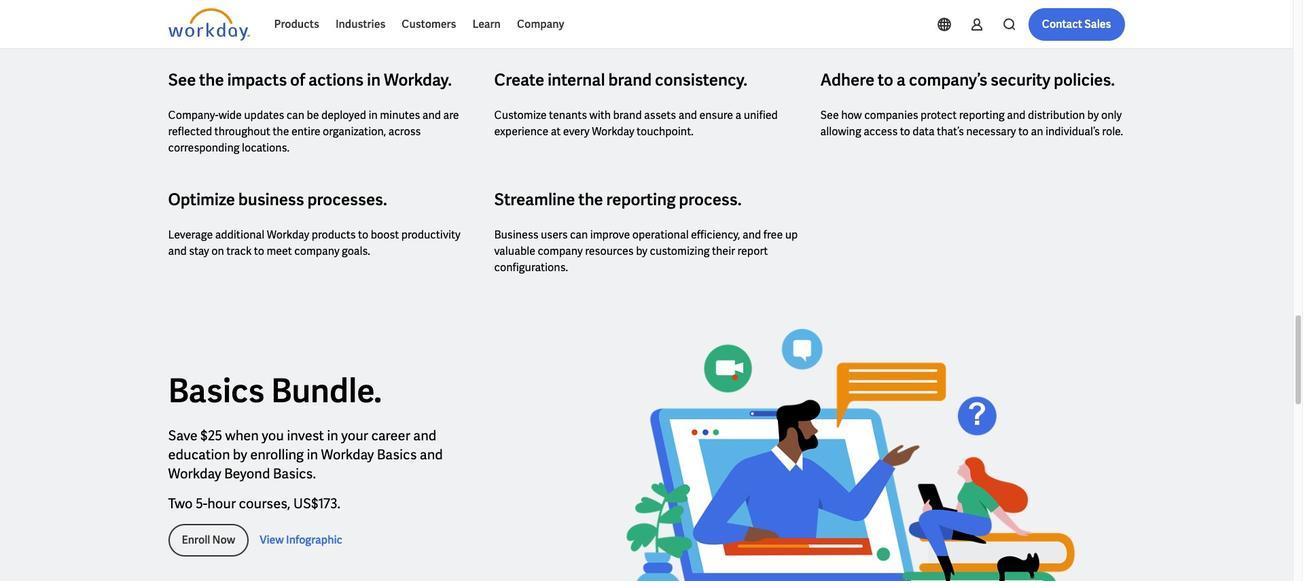 Task type: locate. For each thing, give the bounding box(es) containing it.
see how companies protect reporting and distribution by only allowing access to data that's necessary to an individual's role.
[[821, 108, 1123, 139]]

by left the only
[[1088, 108, 1099, 122]]

workday up meet
[[267, 228, 309, 242]]

that's
[[937, 124, 964, 139]]

1 horizontal spatial the
[[273, 124, 289, 139]]

1 vertical spatial reporting
[[607, 189, 676, 210]]

0 horizontal spatial a
[[736, 108, 742, 122]]

stay
[[189, 244, 209, 258]]

create internal brand consistency.
[[494, 69, 748, 90]]

industries button
[[327, 8, 394, 41]]

by
[[1088, 108, 1099, 122], [636, 244, 648, 258], [233, 446, 247, 464]]

to left data
[[900, 124, 911, 139]]

0 horizontal spatial reporting
[[607, 189, 676, 210]]

and
[[423, 108, 441, 122], [679, 108, 697, 122], [1007, 108, 1026, 122], [743, 228, 761, 242], [168, 244, 187, 258], [413, 427, 437, 445], [420, 446, 443, 464]]

0 vertical spatial see
[[168, 69, 196, 90]]

when
[[225, 427, 259, 445]]

1 vertical spatial brand
[[613, 108, 642, 122]]

a inside customize tenants with brand assets and ensure a unified experience at every workday touchpoint.
[[736, 108, 742, 122]]

1 vertical spatial can
[[570, 228, 588, 242]]

basics inside save $25 when you invest in your career and education by enrolling in workday basics and workday beyond basics.
[[377, 446, 417, 464]]

in inside company-wide updates can be deployed in minutes and are reflected throughout the entire organization, across corresponding locations.
[[369, 108, 378, 122]]

2 vertical spatial the
[[578, 189, 603, 210]]

reporting inside see how companies protect reporting and distribution by only allowing access to data that's necessary to an individual's role.
[[959, 108, 1005, 122]]

additional
[[215, 228, 265, 242]]

company
[[294, 244, 340, 258], [538, 244, 583, 258]]

1 company from the left
[[294, 244, 340, 258]]

with
[[590, 108, 611, 122]]

to up companies at the top right of the page
[[878, 69, 894, 90]]

be
[[307, 108, 319, 122]]

1 vertical spatial a
[[736, 108, 742, 122]]

companies
[[865, 108, 918, 122]]

0 vertical spatial a
[[897, 69, 906, 90]]

configurations.
[[494, 260, 568, 275]]

basics bundle.
[[168, 370, 382, 412]]

in up organization,
[[369, 108, 378, 122]]

in
[[367, 69, 381, 90], [369, 108, 378, 122], [327, 427, 338, 445], [307, 446, 318, 464]]

by inside save $25 when you invest in your career and education by enrolling in workday basics and workday beyond basics.
[[233, 446, 247, 464]]

1 vertical spatial see
[[821, 108, 839, 122]]

0 vertical spatial by
[[1088, 108, 1099, 122]]

allowing
[[821, 124, 862, 139]]

can right users
[[570, 228, 588, 242]]

see for see the impacts of actions in workday.
[[168, 69, 196, 90]]

see the impacts of actions in workday.
[[168, 69, 452, 90]]

can
[[287, 108, 304, 122], [570, 228, 588, 242]]

1 horizontal spatial basics
[[377, 446, 417, 464]]

in left your
[[327, 427, 338, 445]]

two 5-hour courses, us$173.
[[168, 495, 341, 513]]

company's
[[909, 69, 988, 90]]

boost
[[371, 228, 399, 242]]

workday
[[592, 124, 634, 139], [267, 228, 309, 242], [321, 446, 374, 464], [168, 465, 221, 483]]

customize
[[494, 108, 547, 122]]

role.
[[1102, 124, 1123, 139]]

company down users
[[538, 244, 583, 258]]

the inside company-wide updates can be deployed in minutes and are reflected throughout the entire organization, across corresponding locations.
[[273, 124, 289, 139]]

brand inside customize tenants with brand assets and ensure a unified experience at every workday touchpoint.
[[613, 108, 642, 122]]

deployed
[[321, 108, 366, 122]]

see inside see how companies protect reporting and distribution by only allowing access to data that's necessary to an individual's role.
[[821, 108, 839, 122]]

learn button
[[464, 8, 509, 41]]

0 horizontal spatial company
[[294, 244, 340, 258]]

workday inside customize tenants with brand assets and ensure a unified experience at every workday touchpoint.
[[592, 124, 634, 139]]

you
[[262, 427, 284, 445]]

policies.
[[1054, 69, 1115, 90]]

1 vertical spatial basics
[[377, 446, 417, 464]]

can inside company-wide updates can be deployed in minutes and are reflected throughout the entire organization, across corresponding locations.
[[287, 108, 304, 122]]

1 horizontal spatial company
[[538, 244, 583, 258]]

2 vertical spatial by
[[233, 446, 247, 464]]

see up company-
[[168, 69, 196, 90]]

to right track
[[254, 244, 264, 258]]

products
[[312, 228, 356, 242]]

0 horizontal spatial see
[[168, 69, 196, 90]]

0 vertical spatial '' image
[[168, 0, 717, 69]]

1 vertical spatial by
[[636, 244, 648, 258]]

basics up $25
[[168, 370, 265, 412]]

minutes
[[380, 108, 420, 122]]

2 horizontal spatial by
[[1088, 108, 1099, 122]]

see up "allowing"
[[821, 108, 839, 122]]

by inside see how companies protect reporting and distribution by only allowing access to data that's necessary to an individual's role.
[[1088, 108, 1099, 122]]

customers button
[[394, 8, 464, 41]]

1 horizontal spatial reporting
[[959, 108, 1005, 122]]

reporting
[[959, 108, 1005, 122], [607, 189, 676, 210]]

only
[[1102, 108, 1122, 122]]

a
[[897, 69, 906, 90], [736, 108, 742, 122]]

workday down with
[[592, 124, 634, 139]]

company button
[[509, 8, 573, 41]]

customize tenants with brand assets and ensure a unified experience at every workday touchpoint.
[[494, 108, 778, 139]]

can left be
[[287, 108, 304, 122]]

0 vertical spatial the
[[199, 69, 224, 90]]

tenants
[[549, 108, 587, 122]]

reporting up operational
[[607, 189, 676, 210]]

0 horizontal spatial can
[[287, 108, 304, 122]]

by down when
[[233, 446, 247, 464]]

brand up customize tenants with brand assets and ensure a unified experience at every workday touchpoint.
[[609, 69, 652, 90]]

consistency.
[[655, 69, 748, 90]]

process.
[[679, 189, 742, 210]]

the for see
[[199, 69, 224, 90]]

efficiency,
[[691, 228, 740, 242]]

of
[[290, 69, 305, 90]]

0 horizontal spatial by
[[233, 446, 247, 464]]

0 vertical spatial can
[[287, 108, 304, 122]]

enroll now link
[[168, 524, 249, 557]]

processes.
[[307, 189, 387, 210]]

1 horizontal spatial see
[[821, 108, 839, 122]]

reporting up "necessary"
[[959, 108, 1005, 122]]

two
[[168, 495, 193, 513]]

streamline the reporting process.
[[494, 189, 742, 210]]

the up locations.
[[273, 124, 289, 139]]

optimize business processes.
[[168, 189, 387, 210]]

invest
[[287, 427, 324, 445]]

company down products
[[294, 244, 340, 258]]

save
[[168, 427, 198, 445]]

courses,
[[239, 495, 290, 513]]

2 company from the left
[[538, 244, 583, 258]]

'' image
[[168, 0, 717, 69], [576, 287, 1125, 581]]

products
[[274, 17, 319, 31]]

0 vertical spatial reporting
[[959, 108, 1005, 122]]

up
[[785, 228, 798, 242]]

workday.
[[384, 69, 452, 90]]

the for streamline
[[578, 189, 603, 210]]

1 horizontal spatial can
[[570, 228, 588, 242]]

leverage
[[168, 228, 213, 242]]

organization,
[[323, 124, 386, 139]]

report
[[738, 244, 768, 258]]

basics
[[168, 370, 265, 412], [377, 446, 417, 464]]

touchpoint.
[[637, 124, 694, 139]]

1 horizontal spatial a
[[897, 69, 906, 90]]

basics down career
[[377, 446, 417, 464]]

company inside business users can improve operational efficiency, and free up valuable company resources by customizing their report configurations.
[[538, 244, 583, 258]]

the up improve on the top left of the page
[[578, 189, 603, 210]]

1 horizontal spatial by
[[636, 244, 648, 258]]

brand right with
[[613, 108, 642, 122]]

access
[[864, 124, 898, 139]]

0 horizontal spatial the
[[199, 69, 224, 90]]

a up companies at the top right of the page
[[897, 69, 906, 90]]

0 horizontal spatial basics
[[168, 370, 265, 412]]

2 horizontal spatial the
[[578, 189, 603, 210]]

bundle.
[[271, 370, 382, 412]]

ensure
[[700, 108, 733, 122]]

now
[[212, 533, 235, 547]]

company inside leverage additional workday products to boost productivity and stay on track to meet company goals.
[[294, 244, 340, 258]]

save $25 when you invest in your career and education by enrolling in workday basics and workday beyond basics.
[[168, 427, 443, 483]]

contact
[[1042, 17, 1083, 31]]

learn
[[473, 17, 501, 31]]

go to the homepage image
[[168, 8, 250, 41]]

the up company-
[[199, 69, 224, 90]]

1 vertical spatial the
[[273, 124, 289, 139]]

and inside customize tenants with brand assets and ensure a unified experience at every workday touchpoint.
[[679, 108, 697, 122]]

the
[[199, 69, 224, 90], [273, 124, 289, 139], [578, 189, 603, 210]]

a right ensure
[[736, 108, 742, 122]]

are
[[443, 108, 459, 122]]

by down operational
[[636, 244, 648, 258]]



Task type: vqa. For each thing, say whether or not it's contained in the screenshot.
Artificial
no



Task type: describe. For each thing, give the bounding box(es) containing it.
view
[[260, 533, 284, 547]]

us$173.
[[293, 495, 341, 513]]

free
[[764, 228, 783, 242]]

and inside see how companies protect reporting and distribution by only allowing access to data that's necessary to an individual's role.
[[1007, 108, 1026, 122]]

5-
[[196, 495, 207, 513]]

on
[[212, 244, 224, 258]]

every
[[563, 124, 590, 139]]

company-wide updates can be deployed in minutes and are reflected throughout the entire organization, across corresponding locations.
[[168, 108, 459, 155]]

enroll
[[182, 533, 210, 547]]

adhere to a company's security policies.
[[821, 69, 1115, 90]]

by inside business users can improve operational efficiency, and free up valuable company resources by customizing their report configurations.
[[636, 244, 648, 258]]

throughout
[[214, 124, 270, 139]]

basics.
[[273, 465, 316, 483]]

and inside business users can improve operational efficiency, and free up valuable company resources by customizing their report configurations.
[[743, 228, 761, 242]]

can inside business users can improve operational efficiency, and free up valuable company resources by customizing their report configurations.
[[570, 228, 588, 242]]

enrolling
[[250, 446, 304, 464]]

1 vertical spatial '' image
[[576, 287, 1125, 581]]

data
[[913, 124, 935, 139]]

valuable
[[494, 244, 536, 258]]

customers
[[402, 17, 456, 31]]

unified
[[744, 108, 778, 122]]

protect
[[921, 108, 957, 122]]

locations.
[[242, 141, 290, 155]]

your
[[341, 427, 368, 445]]

necessary
[[966, 124, 1016, 139]]

hour
[[207, 495, 236, 513]]

customizing
[[650, 244, 710, 258]]

view infographic link
[[260, 532, 343, 549]]

business users can improve operational efficiency, and free up valuable company resources by customizing their report configurations.
[[494, 228, 798, 275]]

business
[[238, 189, 304, 210]]

infographic
[[286, 533, 343, 547]]

adhere
[[821, 69, 875, 90]]

actions
[[308, 69, 364, 90]]

reflected
[[168, 124, 212, 139]]

corresponding
[[168, 141, 240, 155]]

in right actions
[[367, 69, 381, 90]]

to up the goals.
[[358, 228, 369, 242]]

and inside leverage additional workday products to boost productivity and stay on track to meet company goals.
[[168, 244, 187, 258]]

productivity
[[401, 228, 461, 242]]

streamline
[[494, 189, 575, 210]]

workday down your
[[321, 446, 374, 464]]

contact sales link
[[1029, 8, 1125, 41]]

leverage additional workday products to boost productivity and stay on track to meet company goals.
[[168, 228, 461, 258]]

updates
[[244, 108, 284, 122]]

meet
[[267, 244, 292, 258]]

sales
[[1085, 17, 1111, 31]]

goals.
[[342, 244, 370, 258]]

create
[[494, 69, 544, 90]]

individual's
[[1046, 124, 1100, 139]]

internal
[[548, 69, 605, 90]]

to left the an
[[1019, 124, 1029, 139]]

industries
[[336, 17, 386, 31]]

business
[[494, 228, 539, 242]]

view infographic
[[260, 533, 343, 547]]

optimize
[[168, 189, 235, 210]]

career
[[371, 427, 410, 445]]

0 vertical spatial basics
[[168, 370, 265, 412]]

0 vertical spatial brand
[[609, 69, 652, 90]]

workday down education
[[168, 465, 221, 483]]

at
[[551, 124, 561, 139]]

contact sales
[[1042, 17, 1111, 31]]

users
[[541, 228, 568, 242]]

company
[[517, 17, 564, 31]]

in down invest
[[307, 446, 318, 464]]

across
[[389, 124, 421, 139]]

an
[[1031, 124, 1044, 139]]

see for see how companies protect reporting and distribution by only allowing access to data that's necessary to an individual's role.
[[821, 108, 839, 122]]

experience
[[494, 124, 549, 139]]

$25
[[201, 427, 222, 445]]

products button
[[266, 8, 327, 41]]

and inside company-wide updates can be deployed in minutes and are reflected throughout the entire organization, across corresponding locations.
[[423, 108, 441, 122]]

assets
[[644, 108, 676, 122]]

how
[[841, 108, 862, 122]]

their
[[712, 244, 735, 258]]

workday inside leverage additional workday products to boost productivity and stay on track to meet company goals.
[[267, 228, 309, 242]]

wide
[[219, 108, 242, 122]]

operational
[[632, 228, 689, 242]]

security
[[991, 69, 1051, 90]]

beyond
[[224, 465, 270, 483]]

improve
[[590, 228, 630, 242]]

education
[[168, 446, 230, 464]]

impacts
[[227, 69, 287, 90]]



